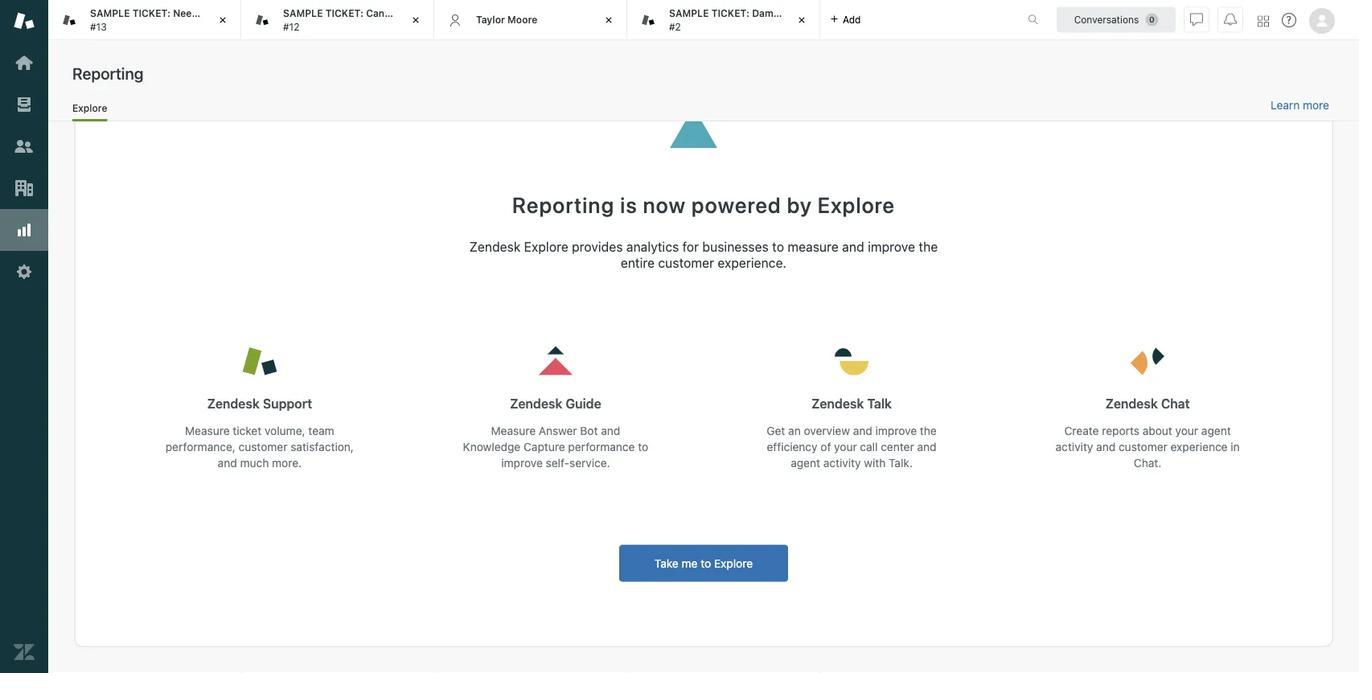 Task type: locate. For each thing, give the bounding box(es) containing it.
your
[[1175, 424, 1198, 438], [834, 440, 857, 454]]

0 horizontal spatial close image
[[601, 12, 617, 28]]

reporting is now powered by explore
[[512, 193, 895, 218]]

learn
[[1271, 99, 1300, 112]]

reporting image
[[14, 220, 35, 240]]

by
[[787, 193, 812, 218]]

explore left provides
[[524, 240, 568, 255]]

0 horizontal spatial close image
[[215, 12, 231, 28]]

customer down for
[[658, 256, 714, 271]]

ticket: inside sample ticket: damaged product #2
[[711, 8, 750, 19]]

taylor
[[476, 14, 505, 25]]

experience.
[[718, 256, 787, 271]]

powered
[[692, 193, 781, 218]]

1 horizontal spatial to
[[701, 557, 711, 570]]

ticket: for damaged
[[711, 8, 750, 19]]

agent up experience
[[1201, 424, 1231, 438]]

talk.
[[889, 457, 913, 470]]

tab containing sample ticket: cancel order
[[241, 0, 434, 40]]

zendesk for zendesk chat
[[1105, 396, 1158, 412]]

measure
[[788, 240, 839, 255]]

your right of
[[834, 440, 857, 454]]

button displays agent's chat status as invisible. image
[[1190, 13, 1203, 26]]

0 vertical spatial to
[[772, 240, 784, 255]]

1 horizontal spatial customer
[[658, 256, 714, 271]]

and right center
[[917, 440, 937, 454]]

improve inside zendesk explore provides analytics for businesses to measure and improve the entire customer experience.
[[868, 240, 915, 255]]

and up call
[[853, 424, 872, 438]]

activity
[[1056, 440, 1093, 454], [823, 457, 861, 470]]

to inside measure answer bot and knowledge capture performance to improve self-service.
[[638, 440, 648, 454]]

1 ticket: from the left
[[132, 8, 170, 19]]

explore
[[72, 102, 107, 113], [818, 193, 895, 218], [524, 240, 568, 255], [714, 557, 753, 570]]

reporting up explore link
[[72, 64, 143, 82]]

measure up knowledge
[[491, 424, 536, 438]]

1 vertical spatial reporting
[[512, 193, 615, 218]]

ticket: inside sample ticket: need less items than ordered #13
[[132, 8, 170, 19]]

1 close image from the left
[[601, 12, 617, 28]]

close image for tab containing sample ticket: damaged product
[[794, 12, 810, 28]]

close image right need
[[215, 12, 231, 28]]

less
[[200, 8, 219, 19]]

explore right me
[[714, 557, 753, 570]]

to inside zendesk explore provides analytics for businesses to measure and improve the entire customer experience.
[[772, 240, 784, 255]]

provides
[[572, 240, 623, 255]]

close image left add dropdown button
[[794, 12, 810, 28]]

sample inside sample ticket: damaged product #2
[[669, 8, 709, 19]]

0 vertical spatial activity
[[1056, 440, 1093, 454]]

0 horizontal spatial agent
[[791, 457, 820, 470]]

team
[[308, 424, 334, 438]]

improve down capture
[[501, 457, 543, 470]]

ticket: left 'cancel' on the left
[[325, 8, 363, 19]]

2 horizontal spatial customer
[[1119, 440, 1168, 454]]

views image
[[14, 94, 35, 115]]

reporting
[[72, 64, 143, 82], [512, 193, 615, 218]]

zendesk guide
[[510, 396, 601, 412]]

1 vertical spatial agent
[[791, 457, 820, 470]]

3 tab from the left
[[627, 0, 837, 40]]

chat.
[[1134, 457, 1162, 470]]

learn more link
[[1271, 98, 1329, 113]]

measure up performance,
[[185, 424, 230, 438]]

and down reports
[[1096, 440, 1116, 454]]

1 vertical spatial activity
[[823, 457, 861, 470]]

customer inside zendesk explore provides analytics for businesses to measure and improve the entire customer experience.
[[658, 256, 714, 271]]

ticket: for need
[[132, 8, 170, 19]]

call
[[860, 440, 878, 454]]

2 horizontal spatial to
[[772, 240, 784, 255]]

sample
[[90, 8, 130, 19], [283, 8, 323, 19], [669, 8, 709, 19]]

2 close image from the left
[[408, 12, 424, 28]]

add
[[843, 14, 861, 25]]

3 sample from the left
[[669, 8, 709, 19]]

zendesk talk
[[812, 396, 892, 412]]

2 measure from the left
[[491, 424, 536, 438]]

0 horizontal spatial sample
[[90, 8, 130, 19]]

0 vertical spatial the
[[919, 240, 938, 255]]

get
[[767, 424, 785, 438]]

get help image
[[1282, 13, 1296, 27]]

ticket:
[[132, 8, 170, 19], [325, 8, 363, 19], [711, 8, 750, 19]]

customers image
[[14, 136, 35, 157]]

the
[[919, 240, 938, 255], [920, 424, 937, 438]]

1 horizontal spatial activity
[[1056, 440, 1093, 454]]

1 vertical spatial the
[[920, 424, 937, 438]]

0 horizontal spatial to
[[638, 440, 648, 454]]

ticket: inside sample ticket: cancel order #12
[[325, 8, 363, 19]]

improve right measure
[[868, 240, 915, 255]]

sample up #13
[[90, 8, 130, 19]]

improve
[[868, 240, 915, 255], [875, 424, 917, 438], [501, 457, 543, 470]]

get started image
[[14, 52, 35, 73]]

sample for #12
[[283, 8, 323, 19]]

zendesk for zendesk explore provides analytics for businesses to measure and improve the entire customer experience.
[[469, 240, 521, 255]]

improve up center
[[875, 424, 917, 438]]

zendesk
[[469, 240, 521, 255], [207, 396, 260, 412], [510, 396, 563, 412], [812, 396, 864, 412], [1105, 396, 1158, 412]]

sample up #12
[[283, 8, 323, 19]]

take me to explore
[[655, 557, 753, 570]]

take
[[655, 557, 679, 570]]

me
[[682, 557, 698, 570]]

reporting up provides
[[512, 193, 615, 218]]

more
[[1303, 99, 1329, 112]]

0 horizontal spatial activity
[[823, 457, 861, 470]]

1 horizontal spatial measure
[[491, 424, 536, 438]]

1 horizontal spatial close image
[[408, 12, 424, 28]]

1 vertical spatial your
[[834, 440, 857, 454]]

create
[[1064, 424, 1099, 438]]

customer up chat.
[[1119, 440, 1168, 454]]

customer inside measure ticket volume, team performance, customer satisfaction, and much more.
[[239, 440, 287, 454]]

0 vertical spatial improve
[[868, 240, 915, 255]]

ticket: left "damaged"
[[711, 8, 750, 19]]

1 horizontal spatial sample
[[283, 8, 323, 19]]

more.
[[272, 457, 302, 470]]

0 horizontal spatial reporting
[[72, 64, 143, 82]]

experience
[[1171, 440, 1228, 454]]

sample inside sample ticket: cancel order #12
[[283, 8, 323, 19]]

businesses
[[702, 240, 769, 255]]

1 vertical spatial improve
[[875, 424, 917, 438]]

and right measure
[[842, 240, 864, 255]]

0 vertical spatial your
[[1175, 424, 1198, 438]]

sample inside sample ticket: need less items than ordered #13
[[90, 8, 130, 19]]

performance
[[568, 440, 635, 454]]

tab
[[48, 0, 312, 40], [241, 0, 434, 40], [627, 0, 837, 40]]

explore link
[[72, 102, 107, 121]]

measure for zendesk guide
[[491, 424, 536, 438]]

ordered
[[274, 8, 312, 19]]

agent down efficiency
[[791, 457, 820, 470]]

get an overview and improve the efficiency of your call center and agent activity with talk.
[[767, 424, 937, 470]]

to right performance
[[638, 440, 648, 454]]

and
[[842, 240, 864, 255], [601, 424, 620, 438], [853, 424, 872, 438], [917, 440, 937, 454], [1096, 440, 1116, 454], [218, 457, 237, 470]]

1 horizontal spatial close image
[[794, 12, 810, 28]]

customer up much in the left of the page
[[239, 440, 287, 454]]

2 sample from the left
[[283, 8, 323, 19]]

measure for zendesk support
[[185, 424, 230, 438]]

taylor moore
[[476, 14, 538, 25]]

close image
[[215, 12, 231, 28], [408, 12, 424, 28]]

activity down of
[[823, 457, 861, 470]]

and inside zendesk explore provides analytics for businesses to measure and improve the entire customer experience.
[[842, 240, 864, 255]]

close image for taylor moore tab
[[601, 12, 617, 28]]

0 horizontal spatial measure
[[185, 424, 230, 438]]

analytics
[[626, 240, 679, 255]]

measure inside measure answer bot and knowledge capture performance to improve self-service.
[[491, 424, 536, 438]]

1 horizontal spatial ticket:
[[325, 8, 363, 19]]

improve inside get an overview and improve the efficiency of your call center and agent activity with talk.
[[875, 424, 917, 438]]

tab containing sample ticket: damaged product
[[627, 0, 837, 40]]

1 close image from the left
[[215, 12, 231, 28]]

customer
[[658, 256, 714, 271], [239, 440, 287, 454], [1119, 440, 1168, 454]]

to
[[772, 240, 784, 255], [638, 440, 648, 454], [701, 557, 711, 570]]

close image inside tab
[[794, 12, 810, 28]]

1 horizontal spatial agent
[[1201, 424, 1231, 438]]

2 tab from the left
[[241, 0, 434, 40]]

3 ticket: from the left
[[711, 8, 750, 19]]

close image for order
[[408, 12, 424, 28]]

0 vertical spatial agent
[[1201, 424, 1231, 438]]

moore
[[508, 14, 538, 25]]

talk
[[867, 396, 892, 412]]

to inside button
[[701, 557, 711, 570]]

to right me
[[701, 557, 711, 570]]

measure inside measure ticket volume, team performance, customer satisfaction, and much more.
[[185, 424, 230, 438]]

1 sample from the left
[[90, 8, 130, 19]]

improve inside measure answer bot and knowledge capture performance to improve self-service.
[[501, 457, 543, 470]]

close image
[[601, 12, 617, 28], [794, 12, 810, 28]]

1 horizontal spatial reporting
[[512, 193, 615, 218]]

your up experience
[[1175, 424, 1198, 438]]

support
[[263, 396, 312, 412]]

zendesk inside zendesk explore provides analytics for businesses to measure and improve the entire customer experience.
[[469, 240, 521, 255]]

conversations
[[1074, 14, 1139, 25]]

0 horizontal spatial your
[[834, 440, 857, 454]]

close image left '#2'
[[601, 12, 617, 28]]

1 tab from the left
[[48, 0, 312, 40]]

your inside get an overview and improve the efficiency of your call center and agent activity with talk.
[[834, 440, 857, 454]]

ticket: left need
[[132, 8, 170, 19]]

2 horizontal spatial sample
[[669, 8, 709, 19]]

and inside measure answer bot and knowledge capture performance to improve self-service.
[[601, 424, 620, 438]]

order
[[401, 8, 427, 19]]

ticket
[[233, 424, 262, 438]]

close image right 'cancel' on the left
[[408, 12, 424, 28]]

close image inside taylor moore tab
[[601, 12, 617, 28]]

activity down create
[[1056, 440, 1093, 454]]

zendesk support image
[[14, 10, 35, 31]]

explore inside button
[[714, 557, 753, 570]]

0 horizontal spatial ticket:
[[132, 8, 170, 19]]

agent
[[1201, 424, 1231, 438], [791, 457, 820, 470]]

and up performance
[[601, 424, 620, 438]]

measure
[[185, 424, 230, 438], [491, 424, 536, 438]]

2 vertical spatial to
[[701, 557, 711, 570]]

zendesk image
[[14, 642, 35, 663]]

1 measure from the left
[[185, 424, 230, 438]]

overview
[[804, 424, 850, 438]]

reporting for reporting
[[72, 64, 143, 82]]

agent inside get an overview and improve the efficiency of your call center and agent activity with talk.
[[791, 457, 820, 470]]

zendesk for zendesk talk
[[812, 396, 864, 412]]

1 vertical spatial to
[[638, 440, 648, 454]]

sample up '#2'
[[669, 8, 709, 19]]

2 ticket: from the left
[[325, 8, 363, 19]]

0 horizontal spatial customer
[[239, 440, 287, 454]]

0 vertical spatial reporting
[[72, 64, 143, 82]]

2 horizontal spatial ticket:
[[711, 8, 750, 19]]

to up experience.
[[772, 240, 784, 255]]

2 vertical spatial improve
[[501, 457, 543, 470]]

1 horizontal spatial your
[[1175, 424, 1198, 438]]

2 close image from the left
[[794, 12, 810, 28]]

and left much in the left of the page
[[218, 457, 237, 470]]



Task type: describe. For each thing, give the bounding box(es) containing it.
activity inside create reports about your agent activity and customer experience in chat.
[[1056, 440, 1093, 454]]

agent inside create reports about your agent activity and customer experience in chat.
[[1201, 424, 1231, 438]]

tabs tab list
[[48, 0, 1011, 40]]

reporting for reporting is now powered by explore
[[512, 193, 615, 218]]

zendesk explore provides analytics for businesses to measure and improve the entire customer experience.
[[469, 240, 938, 271]]

#13
[[90, 21, 107, 32]]

need
[[173, 8, 198, 19]]

organizations image
[[14, 178, 35, 199]]

tab containing sample ticket: need less items than ordered
[[48, 0, 312, 40]]

measure answer bot and knowledge capture performance to improve self-service.
[[463, 424, 648, 470]]

zendesk for zendesk support
[[207, 396, 260, 412]]

explore right by
[[818, 193, 895, 218]]

explore right views icon
[[72, 102, 107, 113]]

ticket: for cancel
[[325, 8, 363, 19]]

zendesk products image
[[1258, 16, 1269, 27]]

#2
[[669, 21, 681, 32]]

and inside create reports about your agent activity and customer experience in chat.
[[1096, 440, 1116, 454]]

learn more
[[1271, 99, 1329, 112]]

sample ticket: cancel order #12
[[283, 8, 427, 32]]

items
[[222, 8, 248, 19]]

center
[[881, 440, 914, 454]]

satisfaction,
[[291, 440, 354, 454]]

efficiency
[[767, 440, 818, 454]]

performance,
[[166, 440, 236, 454]]

customer inside create reports about your agent activity and customer experience in chat.
[[1119, 440, 1168, 454]]

create reports about your agent activity and customer experience in chat.
[[1056, 424, 1240, 470]]

for
[[682, 240, 699, 255]]

of
[[821, 440, 831, 454]]

answer
[[539, 424, 577, 438]]

explore inside zendesk explore provides analytics for businesses to measure and improve the entire customer experience.
[[524, 240, 568, 255]]

zendesk for zendesk guide
[[510, 396, 563, 412]]

entire
[[621, 256, 655, 271]]

is
[[620, 193, 637, 218]]

knowledge
[[463, 440, 521, 454]]

close image for less
[[215, 12, 231, 28]]

reports
[[1102, 424, 1140, 438]]

sample ticket: need less items than ordered #13
[[90, 8, 312, 32]]

bot
[[580, 424, 598, 438]]

take me to explore button
[[619, 545, 788, 582]]

service.
[[569, 457, 610, 470]]

add button
[[820, 0, 871, 39]]

cancel
[[366, 8, 399, 19]]

much
[[240, 457, 269, 470]]

#12
[[283, 21, 299, 32]]

an
[[788, 424, 801, 438]]

chat
[[1161, 396, 1190, 412]]

sample for #2
[[669, 8, 709, 19]]

guide
[[566, 396, 601, 412]]

your inside create reports about your agent activity and customer experience in chat.
[[1175, 424, 1198, 438]]

sample for #13
[[90, 8, 130, 19]]

the inside get an overview and improve the efficiency of your call center and agent activity with talk.
[[920, 424, 937, 438]]

self-
[[546, 457, 569, 470]]

capture
[[524, 440, 565, 454]]

now
[[643, 193, 686, 218]]

product
[[800, 8, 837, 19]]

the inside zendesk explore provides analytics for businesses to measure and improve the entire customer experience.
[[919, 240, 938, 255]]

taylor moore tab
[[434, 0, 627, 40]]

in
[[1231, 440, 1240, 454]]

than
[[251, 8, 272, 19]]

with
[[864, 457, 886, 470]]

sample ticket: damaged product #2
[[669, 8, 837, 32]]

about
[[1143, 424, 1172, 438]]

admin image
[[14, 261, 35, 282]]

volume,
[[265, 424, 305, 438]]

damaged
[[752, 8, 797, 19]]

and inside measure ticket volume, team performance, customer satisfaction, and much more.
[[218, 457, 237, 470]]

zendesk support
[[207, 396, 312, 412]]

activity inside get an overview and improve the efficiency of your call center and agent activity with talk.
[[823, 457, 861, 470]]

zendesk chat
[[1105, 396, 1190, 412]]

conversations button
[[1057, 7, 1176, 33]]

main element
[[0, 0, 48, 673]]

measure ticket volume, team performance, customer satisfaction, and much more.
[[166, 424, 354, 470]]

notifications image
[[1224, 13, 1237, 26]]



Task type: vqa. For each thing, say whether or not it's contained in the screenshot.


